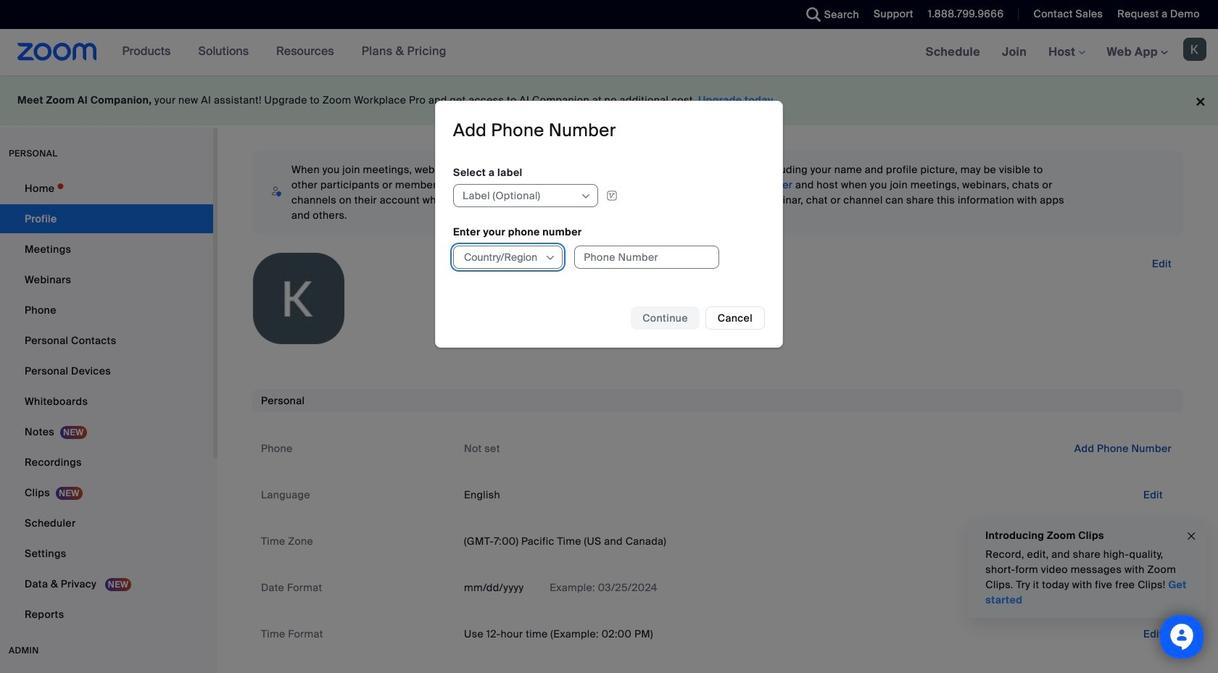 Task type: vqa. For each thing, say whether or not it's contained in the screenshot.
Away icon
no



Task type: locate. For each thing, give the bounding box(es) containing it.
footer
[[0, 75, 1219, 126]]

close image
[[1186, 529, 1198, 545]]

dialog
[[435, 101, 783, 348]]

user photo image
[[253, 253, 345, 345]]

application
[[453, 184, 739, 207]]

heading
[[453, 119, 616, 142]]

Phone Number text field
[[575, 246, 720, 269]]

banner
[[0, 29, 1219, 76]]

show options image
[[580, 190, 592, 202]]

personal menu menu
[[0, 174, 213, 631]]

product information navigation
[[111, 29, 458, 75]]

support version for phone label image
[[602, 189, 622, 202]]



Task type: describe. For each thing, give the bounding box(es) containing it.
meetings navigation
[[915, 29, 1219, 76]]

Select Country text field
[[463, 246, 544, 268]]

show options image
[[545, 252, 557, 264]]



